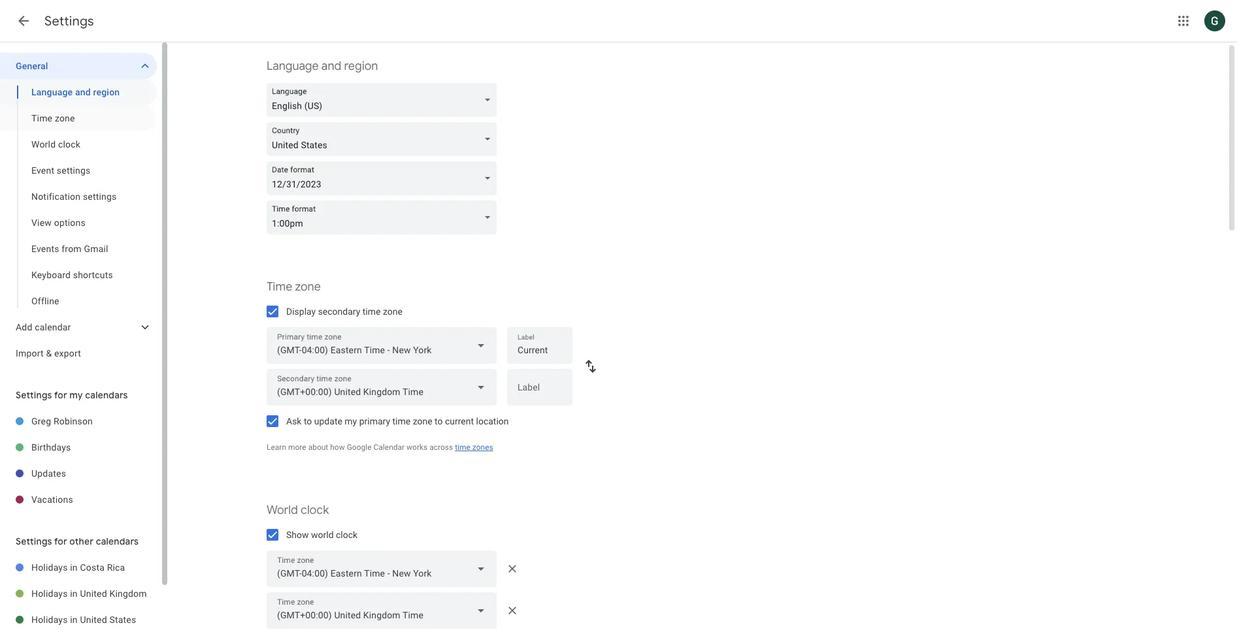 Task type: describe. For each thing, give the bounding box(es) containing it.
offline
[[31, 296, 59, 307]]

swap time zones image
[[583, 359, 599, 375]]

in for states
[[70, 615, 78, 626]]

keyboard shortcuts
[[31, 270, 113, 280]]

world
[[311, 530, 334, 541]]

settings for notification settings
[[83, 192, 117, 202]]

zone right secondary
[[383, 307, 403, 317]]

holidays in united states link
[[31, 607, 157, 633]]

holidays for holidays in united kingdom
[[31, 589, 68, 599]]

time zone inside group
[[31, 113, 75, 124]]

notification
[[31, 192, 81, 202]]

birthdays
[[31, 442, 71, 453]]

google
[[347, 443, 372, 452]]

for for other
[[54, 536, 67, 548]]

zones
[[472, 443, 493, 452]]

go back image
[[16, 13, 31, 29]]

show
[[286, 530, 309, 541]]

and inside group
[[75, 87, 91, 97]]

Label for secondary time zone. text field
[[518, 383, 562, 401]]

1 horizontal spatial time
[[267, 280, 292, 294]]

0 horizontal spatial clock
[[58, 139, 80, 150]]

zone up event settings at the top left of page
[[55, 113, 75, 124]]

gmail
[[84, 244, 108, 254]]

event
[[31, 165, 54, 176]]

1 horizontal spatial language
[[267, 59, 319, 73]]

event settings
[[31, 165, 90, 176]]

holidays in costa rica
[[31, 563, 125, 573]]

kingdom
[[109, 589, 147, 599]]

0 horizontal spatial my
[[69, 390, 83, 401]]

how
[[330, 443, 345, 452]]

greg
[[31, 416, 51, 427]]

1 to from the left
[[304, 416, 312, 427]]

vacations tree item
[[0, 487, 157, 513]]

updates
[[31, 469, 66, 479]]

more
[[288, 443, 306, 452]]

settings for settings for other calendars
[[16, 536, 52, 548]]

from
[[62, 244, 82, 254]]

holidays in united states
[[31, 615, 136, 626]]

zone up display
[[295, 280, 321, 294]]

general
[[16, 61, 48, 71]]

united for kingdom
[[80, 589, 107, 599]]

holidays for holidays in united states
[[31, 615, 68, 626]]

birthdays tree item
[[0, 435, 157, 461]]

import
[[16, 348, 44, 359]]

2 vertical spatial time
[[455, 443, 471, 452]]

calendar
[[35, 322, 71, 333]]

current
[[445, 416, 474, 427]]

1 vertical spatial my
[[345, 416, 357, 427]]

settings for settings
[[44, 13, 94, 29]]

settings for event settings
[[57, 165, 90, 176]]

world inside group
[[31, 139, 56, 150]]

settings for other calendars tree
[[0, 555, 157, 637]]

settings for my calendars tree
[[0, 409, 157, 513]]

location
[[476, 416, 509, 427]]

events
[[31, 244, 59, 254]]

ask
[[286, 416, 302, 427]]

display secondary time zone
[[286, 307, 403, 317]]

view options
[[31, 218, 86, 228]]

secondary
[[318, 307, 360, 317]]

updates link
[[31, 461, 157, 487]]

settings for my calendars
[[16, 390, 128, 401]]

learn more about how google calendar works across time zones
[[267, 443, 493, 452]]

0 vertical spatial time
[[363, 307, 381, 317]]

states
[[109, 615, 136, 626]]

rica
[[107, 563, 125, 573]]

1 vertical spatial world clock
[[267, 503, 329, 518]]

0 vertical spatial region
[[344, 59, 378, 73]]

holidays in costa rica link
[[31, 555, 157, 581]]

1 vertical spatial clock
[[301, 503, 329, 518]]



Task type: vqa. For each thing, say whether or not it's contained in the screenshot.
clock in the group
yes



Task type: locate. For each thing, give the bounding box(es) containing it.
group
[[0, 79, 157, 314]]

greg robinson tree item
[[0, 409, 157, 435]]

and
[[321, 59, 341, 73], [75, 87, 91, 97]]

0 horizontal spatial time
[[31, 113, 52, 124]]

1 vertical spatial language
[[31, 87, 73, 97]]

time left zones
[[455, 443, 471, 452]]

add calendar
[[16, 322, 71, 333]]

calendars for settings for other calendars
[[96, 536, 139, 548]]

holidays down holidays in united kingdom tree item
[[31, 615, 68, 626]]

holidays in united kingdom link
[[31, 581, 157, 607]]

0 horizontal spatial world clock
[[31, 139, 80, 150]]

clock right "world"
[[336, 530, 358, 541]]

learn
[[267, 443, 286, 452]]

united down holidays in united kingdom link
[[80, 615, 107, 626]]

vacations
[[31, 495, 73, 505]]

import & export
[[16, 348, 81, 359]]

to right ask
[[304, 416, 312, 427]]

holidays in united kingdom tree item
[[0, 581, 157, 607]]

in for rica
[[70, 563, 78, 573]]

0 vertical spatial language and region
[[267, 59, 378, 73]]

0 vertical spatial world
[[31, 139, 56, 150]]

0 vertical spatial united
[[80, 589, 107, 599]]

options
[[54, 218, 86, 228]]

world clock up event settings at the top left of page
[[31, 139, 80, 150]]

0 vertical spatial in
[[70, 563, 78, 573]]

clock up show world clock
[[301, 503, 329, 518]]

settings
[[57, 165, 90, 176], [83, 192, 117, 202]]

in left costa
[[70, 563, 78, 573]]

tree
[[0, 53, 157, 367]]

across
[[430, 443, 453, 452]]

1 vertical spatial for
[[54, 536, 67, 548]]

0 vertical spatial holidays
[[31, 563, 68, 573]]

time right primary
[[393, 416, 411, 427]]

ask to update my primary time zone to current location
[[286, 416, 509, 427]]

settings heading
[[44, 13, 94, 29]]

0 vertical spatial my
[[69, 390, 83, 401]]

2 vertical spatial settings
[[16, 536, 52, 548]]

show world clock
[[286, 530, 358, 541]]

add
[[16, 322, 32, 333]]

greg robinson
[[31, 416, 93, 427]]

time zone up display
[[267, 280, 321, 294]]

in
[[70, 563, 78, 573], [70, 589, 78, 599], [70, 615, 78, 626]]

settings up greg
[[16, 390, 52, 401]]

vacations link
[[31, 487, 157, 513]]

language and region inside group
[[31, 87, 120, 97]]

0 horizontal spatial language and region
[[31, 87, 120, 97]]

export
[[54, 348, 81, 359]]

updates tree item
[[0, 461, 157, 487]]

display
[[286, 307, 316, 317]]

time right secondary
[[363, 307, 381, 317]]

clock up event settings at the top left of page
[[58, 139, 80, 150]]

0 vertical spatial world clock
[[31, 139, 80, 150]]

robinson
[[54, 416, 93, 427]]

2 vertical spatial clock
[[336, 530, 358, 541]]

settings for settings for my calendars
[[16, 390, 52, 401]]

world up event
[[31, 139, 56, 150]]

costa
[[80, 563, 105, 573]]

for left other
[[54, 536, 67, 548]]

1 in from the top
[[70, 563, 78, 573]]

world up show
[[267, 503, 298, 518]]

settings up notification settings
[[57, 165, 90, 176]]

time inside group
[[31, 113, 52, 124]]

0 horizontal spatial language
[[31, 87, 73, 97]]

holidays down settings for other calendars
[[31, 563, 68, 573]]

time zone up event settings at the top left of page
[[31, 113, 75, 124]]

0 vertical spatial settings
[[57, 165, 90, 176]]

1 horizontal spatial and
[[321, 59, 341, 73]]

my right update
[[345, 416, 357, 427]]

0 vertical spatial language
[[267, 59, 319, 73]]

calendars up the rica
[[96, 536, 139, 548]]

time up event
[[31, 113, 52, 124]]

1 for from the top
[[54, 390, 67, 401]]

notification settings
[[31, 192, 117, 202]]

2 vertical spatial in
[[70, 615, 78, 626]]

holidays
[[31, 563, 68, 573], [31, 589, 68, 599], [31, 615, 68, 626]]

0 horizontal spatial time zone
[[31, 113, 75, 124]]

in down holidays in costa rica
[[70, 589, 78, 599]]

holidays down holidays in costa rica
[[31, 589, 68, 599]]

1 vertical spatial holidays
[[31, 589, 68, 599]]

time
[[363, 307, 381, 317], [393, 416, 411, 427], [455, 443, 471, 452]]

view
[[31, 218, 52, 228]]

1 vertical spatial time
[[267, 280, 292, 294]]

1 horizontal spatial language and region
[[267, 59, 378, 73]]

other
[[69, 536, 94, 548]]

0 horizontal spatial and
[[75, 87, 91, 97]]

my
[[69, 390, 83, 401], [345, 416, 357, 427]]

for
[[54, 390, 67, 401], [54, 536, 67, 548]]

language inside group
[[31, 87, 73, 97]]

about
[[308, 443, 328, 452]]

world clock up show
[[267, 503, 329, 518]]

Label for primary time zone. text field
[[518, 341, 562, 359]]

for up greg robinson
[[54, 390, 67, 401]]

1 vertical spatial time
[[393, 416, 411, 427]]

2 in from the top
[[70, 589, 78, 599]]

2 horizontal spatial clock
[[336, 530, 358, 541]]

united up holidays in united states link
[[80, 589, 107, 599]]

0 vertical spatial time zone
[[31, 113, 75, 124]]

settings
[[44, 13, 94, 29], [16, 390, 52, 401], [16, 536, 52, 548]]

1 horizontal spatial clock
[[301, 503, 329, 518]]

language and region
[[267, 59, 378, 73], [31, 87, 120, 97]]

2 holidays from the top
[[31, 589, 68, 599]]

region
[[344, 59, 378, 73], [93, 87, 120, 97]]

1 vertical spatial united
[[80, 615, 107, 626]]

language
[[267, 59, 319, 73], [31, 87, 73, 97]]

holidays in united kingdom
[[31, 589, 147, 599]]

holidays in united states tree item
[[0, 607, 157, 633]]

1 horizontal spatial my
[[345, 416, 357, 427]]

time zones link
[[455, 443, 493, 452]]

1 vertical spatial in
[[70, 589, 78, 599]]

events from gmail
[[31, 244, 108, 254]]

2 to from the left
[[435, 416, 443, 427]]

1 holidays from the top
[[31, 563, 68, 573]]

1 horizontal spatial region
[[344, 59, 378, 73]]

for for my
[[54, 390, 67, 401]]

1 vertical spatial settings
[[16, 390, 52, 401]]

0 horizontal spatial world
[[31, 139, 56, 150]]

1 horizontal spatial to
[[435, 416, 443, 427]]

2 vertical spatial holidays
[[31, 615, 68, 626]]

&
[[46, 348, 52, 359]]

2 united from the top
[[80, 615, 107, 626]]

0 horizontal spatial time
[[363, 307, 381, 317]]

3 holidays from the top
[[31, 615, 68, 626]]

1 vertical spatial settings
[[83, 192, 117, 202]]

time zone
[[31, 113, 75, 124], [267, 280, 321, 294]]

1 vertical spatial region
[[93, 87, 120, 97]]

world clock inside group
[[31, 139, 80, 150]]

birthdays link
[[31, 435, 157, 461]]

0 vertical spatial time
[[31, 113, 52, 124]]

world
[[31, 139, 56, 150], [267, 503, 298, 518]]

2 for from the top
[[54, 536, 67, 548]]

my up greg robinson tree item
[[69, 390, 83, 401]]

in down holidays in united kingdom tree item
[[70, 615, 78, 626]]

0 vertical spatial and
[[321, 59, 341, 73]]

general tree item
[[0, 53, 157, 79]]

settings for other calendars
[[16, 536, 139, 548]]

0 vertical spatial for
[[54, 390, 67, 401]]

settings up options
[[83, 192, 117, 202]]

3 in from the top
[[70, 615, 78, 626]]

united
[[80, 589, 107, 599], [80, 615, 107, 626]]

to
[[304, 416, 312, 427], [435, 416, 443, 427]]

to left current
[[435, 416, 443, 427]]

1 vertical spatial world
[[267, 503, 298, 518]]

1 united from the top
[[80, 589, 107, 599]]

world clock
[[31, 139, 80, 150], [267, 503, 329, 518]]

zone
[[55, 113, 75, 124], [295, 280, 321, 294], [383, 307, 403, 317], [413, 416, 432, 427]]

primary
[[359, 416, 390, 427]]

0 horizontal spatial region
[[93, 87, 120, 97]]

1 horizontal spatial time
[[393, 416, 411, 427]]

tree containing general
[[0, 53, 157, 367]]

time
[[31, 113, 52, 124], [267, 280, 292, 294]]

clock
[[58, 139, 80, 150], [301, 503, 329, 518], [336, 530, 358, 541]]

calendars up greg robinson tree item
[[85, 390, 128, 401]]

1 horizontal spatial world clock
[[267, 503, 329, 518]]

works
[[407, 443, 428, 452]]

holidays in costa rica tree item
[[0, 555, 157, 581]]

in for kingdom
[[70, 589, 78, 599]]

1 horizontal spatial time zone
[[267, 280, 321, 294]]

1 vertical spatial calendars
[[96, 536, 139, 548]]

group containing language and region
[[0, 79, 157, 314]]

1 horizontal spatial world
[[267, 503, 298, 518]]

0 horizontal spatial to
[[304, 416, 312, 427]]

1 vertical spatial time zone
[[267, 280, 321, 294]]

settings down vacations
[[16, 536, 52, 548]]

zone up works
[[413, 416, 432, 427]]

region inside group
[[93, 87, 120, 97]]

time up display
[[267, 280, 292, 294]]

0 vertical spatial settings
[[44, 13, 94, 29]]

calendar
[[374, 443, 405, 452]]

update
[[314, 416, 342, 427]]

0 vertical spatial calendars
[[85, 390, 128, 401]]

1 vertical spatial and
[[75, 87, 91, 97]]

2 horizontal spatial time
[[455, 443, 471, 452]]

None field
[[267, 83, 502, 117], [267, 122, 502, 156], [267, 161, 502, 195], [267, 201, 502, 235], [267, 327, 497, 364], [267, 369, 497, 406], [267, 551, 497, 588], [267, 593, 497, 629], [267, 83, 502, 117], [267, 122, 502, 156], [267, 161, 502, 195], [267, 201, 502, 235], [267, 327, 497, 364], [267, 369, 497, 406], [267, 551, 497, 588], [267, 593, 497, 629]]

settings right go back "image" at the left of page
[[44, 13, 94, 29]]

calendars
[[85, 390, 128, 401], [96, 536, 139, 548]]

calendars for settings for my calendars
[[85, 390, 128, 401]]

1 vertical spatial language and region
[[31, 87, 120, 97]]

holidays for holidays in costa rica
[[31, 563, 68, 573]]

united for states
[[80, 615, 107, 626]]

keyboard
[[31, 270, 71, 280]]

shortcuts
[[73, 270, 113, 280]]

0 vertical spatial clock
[[58, 139, 80, 150]]



